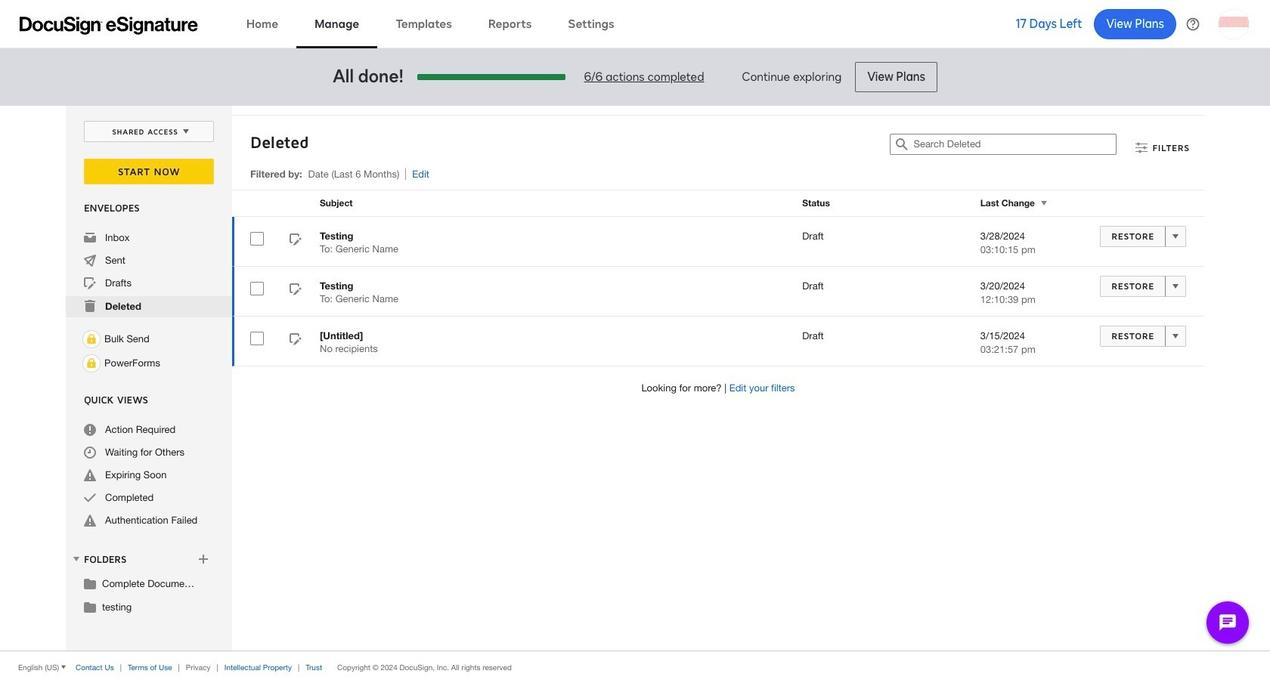 Task type: describe. For each thing, give the bounding box(es) containing it.
draft image
[[290, 234, 302, 248]]

2 draft image from the top
[[290, 333, 302, 348]]

2 folder image from the top
[[84, 601, 96, 613]]

Search Deleted text field
[[914, 135, 1117, 154]]

secondary navigation region
[[66, 106, 1208, 651]]

1 lock image from the top
[[82, 330, 101, 349]]

draft image
[[84, 278, 96, 290]]

trash image
[[84, 300, 96, 312]]

your uploaded profile image image
[[1219, 9, 1249, 39]]



Task type: vqa. For each thing, say whether or not it's contained in the screenshot.
'completed' image
yes



Task type: locate. For each thing, give the bounding box(es) containing it.
1 folder image from the top
[[84, 578, 96, 590]]

docusign esignature image
[[20, 16, 198, 34]]

view folders image
[[70, 553, 82, 566]]

action required image
[[84, 424, 96, 436]]

inbox image
[[84, 232, 96, 244]]

1 vertical spatial draft image
[[290, 333, 302, 348]]

lock image
[[82, 330, 101, 349], [82, 355, 101, 373]]

folder image
[[84, 578, 96, 590], [84, 601, 96, 613]]

1 vertical spatial lock image
[[82, 355, 101, 373]]

1 vertical spatial folder image
[[84, 601, 96, 613]]

0 vertical spatial folder image
[[84, 578, 96, 590]]

0 vertical spatial lock image
[[82, 330, 101, 349]]

alert image
[[84, 515, 96, 527]]

more info region
[[0, 651, 1270, 684]]

2 lock image from the top
[[82, 355, 101, 373]]

alert image
[[84, 470, 96, 482]]

clock image
[[84, 447, 96, 459]]

completed image
[[84, 492, 96, 504]]

sent image
[[84, 255, 96, 267]]

1 draft image from the top
[[290, 284, 302, 298]]

draft image
[[290, 284, 302, 298], [290, 333, 302, 348]]

0 vertical spatial draft image
[[290, 284, 302, 298]]



